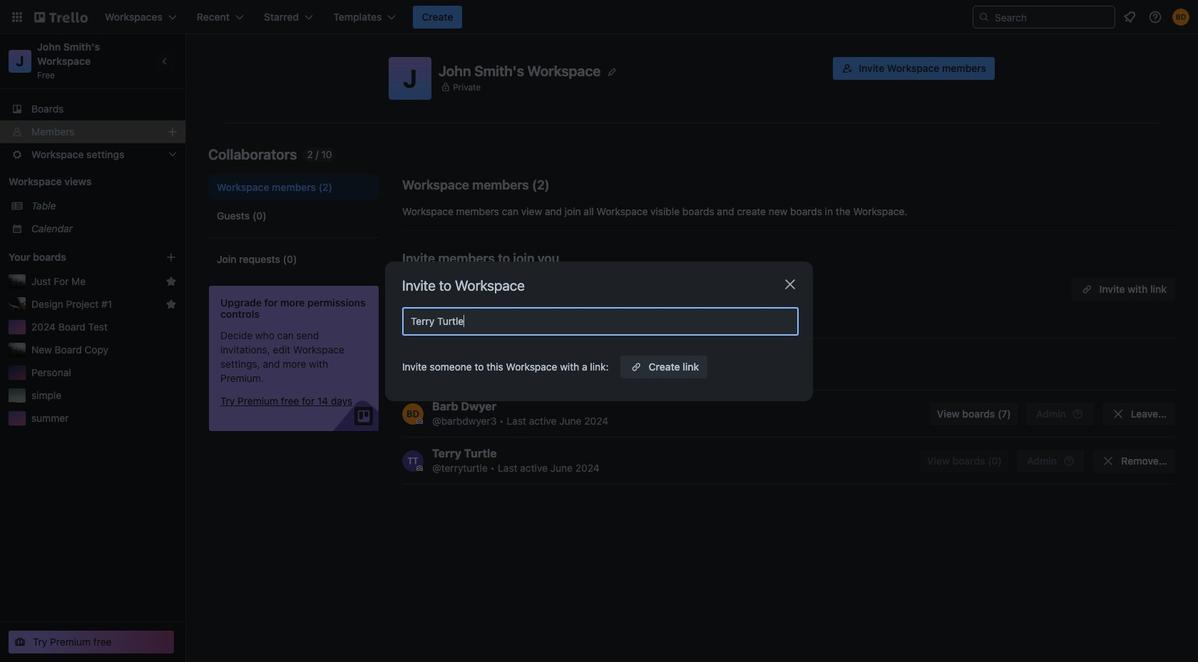 Task type: vqa. For each thing, say whether or not it's contained in the screenshot.
left sm IMAGE
no



Task type: locate. For each thing, give the bounding box(es) containing it.
barb dwyer (barbdwyer3) image
[[1173, 9, 1190, 26], [402, 404, 424, 425]]

status
[[303, 148, 336, 162]]

1 vertical spatial starred icon image
[[166, 299, 177, 310]]

starred icon image
[[166, 276, 177, 288], [166, 299, 177, 310]]

terry turtle (terryturtle) image
[[402, 451, 424, 472]]

1 vertical spatial barb dwyer (barbdwyer3) image
[[402, 404, 424, 425]]

barb dwyer (barbdwyer3) image up terry turtle (terryturtle) image on the bottom
[[402, 404, 424, 425]]

0 vertical spatial starred icon image
[[166, 276, 177, 288]]

1 horizontal spatial barb dwyer (barbdwyer3) image
[[1173, 9, 1190, 26]]

2 starred icon image from the top
[[166, 299, 177, 310]]

0 notifications image
[[1122, 9, 1139, 26]]

0 vertical spatial barb dwyer (barbdwyer3) image
[[1173, 9, 1190, 26]]

add board image
[[166, 252, 177, 263]]

open information menu image
[[1149, 10, 1163, 24]]

barb dwyer (barbdwyer3) image right open information menu icon
[[1173, 9, 1190, 26]]

0 horizontal spatial barb dwyer (barbdwyer3) image
[[402, 404, 424, 425]]



Task type: describe. For each thing, give the bounding box(es) containing it.
Email address or name text field
[[411, 311, 796, 331]]

Search field
[[990, 7, 1115, 27]]

close image
[[782, 276, 799, 293]]

Filter by name text field
[[402, 356, 581, 382]]

search image
[[979, 11, 990, 23]]

workspace navigation collapse icon image
[[156, 51, 176, 71]]

your boards with 7 items element
[[9, 249, 144, 266]]

1 starred icon image from the top
[[166, 276, 177, 288]]

primary element
[[0, 0, 1199, 34]]



